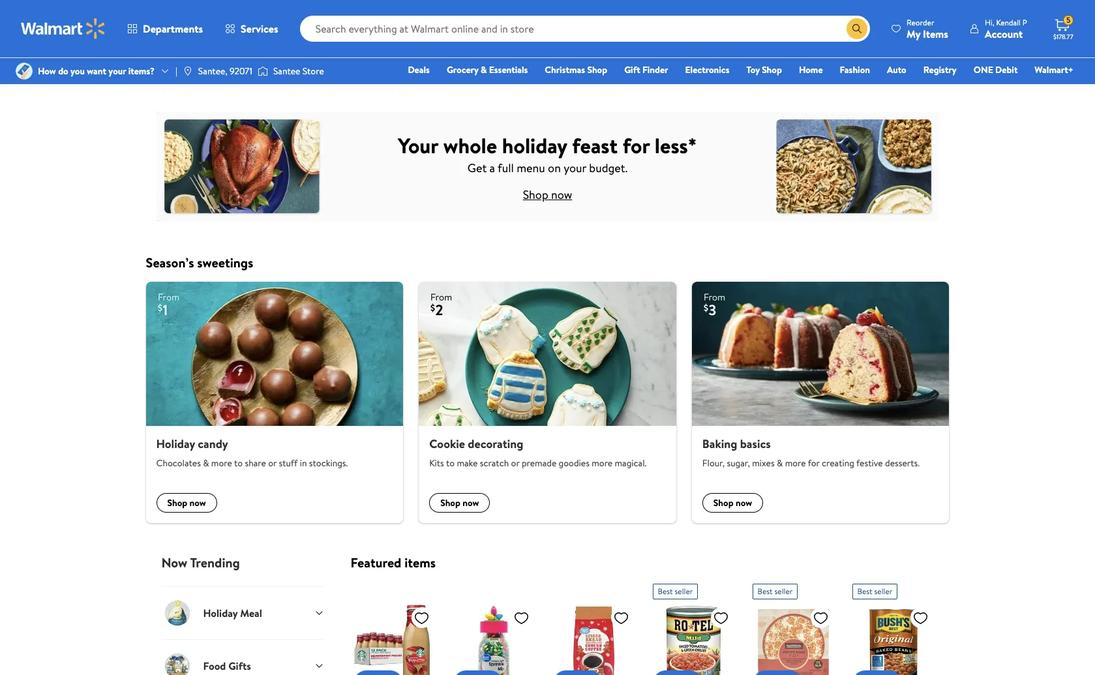 Task type: describe. For each thing, give the bounding box(es) containing it.
starbucks peppermint mocha frappuccino, 12 pack 13.7oz image
[[353, 605, 435, 675]]

departments button
[[116, 13, 214, 44]]

 image for how do you want your items?
[[16, 63, 33, 80]]

deals link
[[402, 63, 436, 77]]

4 product group from the left
[[852, 579, 934, 675]]

how do you want your items?
[[38, 65, 155, 78]]

departments
[[143, 22, 203, 36]]

now
[[161, 554, 187, 572]]

add to favorites list, great value holiday lights multi-color dessert sprinkles, 2.82 oz image
[[514, 610, 529, 626]]

shop right toy
[[762, 63, 782, 76]]

services
[[241, 22, 278, 36]]

santee
[[273, 65, 300, 78]]

food gifts button
[[161, 639, 324, 675]]

marketside pepperoni pizza, traditional crust, extra large, marinara sauce, 44.6 oz (fresh) image
[[752, 605, 834, 675]]

reorder my items
[[907, 17, 948, 41]]

electronics
[[685, 63, 730, 76]]

walmart+ link
[[1029, 63, 1079, 77]]

add to favorites list, bush's original baked beans, canned beans, 28 oz can image
[[913, 610, 928, 626]]

holiday meal
[[203, 606, 262, 620]]

now for baking basics
[[736, 497, 752, 510]]

gift
[[624, 63, 640, 76]]

fashion
[[840, 63, 870, 76]]

auto link
[[881, 63, 912, 77]]

fashion link
[[834, 63, 876, 77]]

a
[[490, 159, 495, 176]]

food
[[203, 659, 226, 673]]

premade
[[522, 457, 557, 470]]

shop right the 'christmas'
[[587, 63, 607, 76]]

share
[[245, 457, 266, 470]]

registry
[[923, 63, 957, 76]]

want
[[87, 65, 106, 78]]

more inside cookie decorating kits to make scratch or premade goodies more magical.
[[592, 457, 613, 470]]

now for cookie decorating
[[463, 497, 479, 510]]

add to favorites list, starbucks peppermint mocha frappuccino, 12 pack 13.7oz image
[[414, 610, 430, 626]]

kendall
[[996, 17, 1021, 28]]

hi,
[[985, 17, 994, 28]]

make
[[457, 457, 478, 470]]

your
[[398, 131, 438, 159]]

reorder
[[907, 17, 934, 28]]

santee store
[[273, 65, 324, 78]]

Search search field
[[300, 16, 870, 42]]

holiday candy chocolates & more to share or stuff in stockings.
[[156, 436, 348, 470]]

92071
[[230, 65, 252, 78]]

p
[[1023, 17, 1027, 28]]

|
[[175, 65, 177, 78]]

account
[[985, 26, 1023, 41]]

best seller for 4th the product group
[[857, 586, 893, 597]]

& inside holiday candy chocolates & more to share or stuff in stockings.
[[203, 457, 209, 470]]

basics
[[740, 436, 771, 452]]

grocery & essentials
[[447, 63, 528, 76]]

featured
[[351, 554, 401, 572]]

less*
[[655, 131, 697, 159]]

deals
[[408, 63, 430, 76]]

one debit
[[974, 63, 1018, 76]]

for inside 'your whole holiday feast for less* get a full menu on your budget.'
[[623, 131, 650, 159]]

essentials
[[489, 63, 528, 76]]

how
[[38, 65, 56, 78]]

to inside cookie decorating kits to make scratch or premade goodies more magical.
[[446, 457, 455, 470]]

christmas shop link
[[539, 63, 613, 77]]

in
[[300, 457, 307, 470]]

christmas
[[545, 63, 585, 76]]

baking basics list item
[[684, 282, 957, 523]]

trending
[[190, 554, 240, 572]]

christmas shop
[[545, 63, 607, 76]]

season's
[[146, 254, 194, 271]]

cookie decorating kits to make scratch or premade goodies more magical.
[[429, 436, 647, 470]]

grocery
[[447, 63, 479, 76]]

1 product group from the left
[[353, 579, 435, 675]]

do
[[58, 65, 68, 78]]

shop now for baking basics
[[713, 497, 752, 510]]

menu
[[517, 159, 545, 176]]

featured items
[[351, 554, 436, 572]]

best for second the product group from right
[[758, 586, 773, 597]]

now down the on
[[551, 186, 572, 203]]

scratch
[[480, 457, 509, 470]]

0 horizontal spatial your
[[109, 65, 126, 78]]

food gifts
[[203, 659, 251, 673]]

now trending
[[161, 554, 240, 572]]

auto
[[887, 63, 906, 76]]

best seller for second the product group from right
[[758, 586, 793, 597]]

your whole holiday feast for less* image
[[156, 110, 939, 222]]

magical.
[[615, 457, 647, 470]]

creating
[[822, 457, 854, 470]]

or inside holiday candy chocolates & more to share or stuff in stockings.
[[268, 457, 277, 470]]

holiday meal button
[[161, 587, 324, 639]]

toy
[[746, 63, 760, 76]]

shop inside cookie decorating list item
[[440, 497, 460, 510]]

great value holiday lights multi-color dessert sprinkles, 2.82 oz image
[[453, 605, 535, 675]]

santee,
[[198, 65, 227, 78]]

mixes
[[752, 457, 775, 470]]

gift finder
[[624, 63, 668, 76]]

one debit link
[[968, 63, 1024, 77]]

walmart+
[[1035, 63, 1074, 76]]

seller for 4th the product group
[[874, 586, 893, 597]]

sweetings
[[197, 254, 253, 271]]

seller for second the product group from right
[[775, 586, 793, 597]]

add to favorites list, rotel mild diced tomatoes and green chilies, 10 oz image
[[713, 610, 729, 626]]

for inside baking basics flour, sugar, mixes & more for creating festive desserts.
[[808, 457, 820, 470]]

services button
[[214, 13, 289, 44]]

& inside baking basics flour, sugar, mixes & more for creating festive desserts.
[[777, 457, 783, 470]]

festive
[[856, 457, 883, 470]]



Task type: vqa. For each thing, say whether or not it's contained in the screenshot.
Food Gifts
yes



Task type: locate. For each thing, give the bounding box(es) containing it.
shop now down sugar,
[[713, 497, 752, 510]]

seller
[[675, 586, 693, 597], [775, 586, 793, 597], [874, 586, 893, 597]]

store
[[303, 65, 324, 78]]

2 best from the left
[[758, 586, 773, 597]]

electronics link
[[679, 63, 735, 77]]

2 product group from the left
[[653, 579, 734, 675]]

to
[[234, 457, 243, 470], [446, 457, 455, 470]]

baking basics flour, sugar, mixes & more for creating festive desserts.
[[702, 436, 920, 470]]

product group
[[353, 579, 435, 675], [653, 579, 734, 675], [752, 579, 834, 675], [852, 579, 934, 675]]

3 best seller from the left
[[857, 586, 893, 597]]

1 or from the left
[[268, 457, 277, 470]]

holiday for candy
[[156, 436, 195, 452]]

0 horizontal spatial  image
[[16, 63, 33, 80]]

best up marketside pepperoni pizza, traditional crust, extra large, marinara sauce, 44.6 oz (fresh) image
[[758, 586, 773, 597]]

more right goodies
[[592, 457, 613, 470]]

best for 4th the product group
[[857, 586, 872, 597]]

one
[[974, 63, 993, 76]]

shop
[[587, 63, 607, 76], [762, 63, 782, 76], [523, 186, 548, 203], [167, 497, 187, 510], [440, 497, 460, 510], [713, 497, 734, 510]]

kits
[[429, 457, 444, 470]]

you
[[70, 65, 85, 78]]

holiday left meal
[[203, 606, 238, 620]]

&
[[481, 63, 487, 76], [203, 457, 209, 470], [777, 457, 783, 470]]

best seller up rotel mild diced tomatoes and green chilies, 10 oz image
[[658, 586, 693, 597]]

more inside holiday candy chocolates & more to share or stuff in stockings.
[[211, 457, 232, 470]]

goodies
[[559, 457, 590, 470]]

stockings.
[[309, 457, 348, 470]]

rotel mild diced tomatoes and green chilies, 10 oz image
[[653, 605, 734, 675]]

1 vertical spatial your
[[564, 159, 586, 176]]

shop down flour,
[[713, 497, 734, 510]]

2 horizontal spatial best seller
[[857, 586, 893, 597]]

holiday inside dropdown button
[[203, 606, 238, 620]]

5 $178.77
[[1053, 14, 1073, 41]]

add to favorites list, marketside pepperoni pizza, traditional crust, extra large, marinara sauce, 44.6 oz (fresh) image
[[813, 610, 829, 626]]

0 vertical spatial holiday
[[156, 436, 195, 452]]

& down candy
[[203, 457, 209, 470]]

more inside baking basics flour, sugar, mixes & more for creating festive desserts.
[[785, 457, 806, 470]]

holiday
[[156, 436, 195, 452], [203, 606, 238, 620]]

santee, 92071
[[198, 65, 252, 78]]

stuff
[[279, 457, 298, 470]]

great value holiday gingerbread ground coffee, medium roast, 12 oz image
[[553, 605, 634, 675]]

sugar,
[[727, 457, 750, 470]]

& right grocery
[[481, 63, 487, 76]]

home
[[799, 63, 823, 76]]

or left stuff
[[268, 457, 277, 470]]

your right the on
[[564, 159, 586, 176]]

seller up bush's original baked beans, canned beans, 28 oz can image
[[874, 586, 893, 597]]

add to favorites list, great value holiday gingerbread ground coffee, medium roast, 12 oz image
[[613, 610, 629, 626]]

0 horizontal spatial seller
[[675, 586, 693, 597]]

5
[[1066, 14, 1071, 26]]

2 or from the left
[[511, 457, 520, 470]]

1 horizontal spatial  image
[[258, 65, 268, 78]]

1 best seller from the left
[[658, 586, 693, 597]]

 image for santee store
[[258, 65, 268, 78]]

items?
[[128, 65, 155, 78]]

or right the scratch
[[511, 457, 520, 470]]

seller for second the product group from left
[[675, 586, 693, 597]]

now for holiday candy
[[190, 497, 206, 510]]

 image
[[16, 63, 33, 80], [258, 65, 268, 78]]

seller up rotel mild diced tomatoes and green chilies, 10 oz image
[[675, 586, 693, 597]]

more right mixes
[[785, 457, 806, 470]]

shop down the "kits" at the left of page
[[440, 497, 460, 510]]

best seller up bush's original baked beans, canned beans, 28 oz can image
[[857, 586, 893, 597]]

0 vertical spatial for
[[623, 131, 650, 159]]

shop inside the "baking basics" list item
[[713, 497, 734, 510]]

season's sweetings
[[146, 254, 253, 271]]

holiday for meal
[[203, 606, 238, 620]]

& right mixes
[[777, 457, 783, 470]]

1 vertical spatial for
[[808, 457, 820, 470]]

cookie decorating list item
[[411, 282, 684, 523]]

shop now down chocolates
[[167, 497, 206, 510]]

or inside cookie decorating kits to make scratch or premade goodies more magical.
[[511, 457, 520, 470]]

for
[[623, 131, 650, 159], [808, 457, 820, 470]]

1 best from the left
[[658, 586, 673, 597]]

shop down menu
[[523, 186, 548, 203]]

1 horizontal spatial your
[[564, 159, 586, 176]]

gifts
[[228, 659, 251, 673]]

items
[[405, 554, 436, 572]]

1 more from the left
[[211, 457, 232, 470]]

0 horizontal spatial best
[[658, 586, 673, 597]]

1 horizontal spatial &
[[481, 63, 487, 76]]

home link
[[793, 63, 829, 77]]

more down candy
[[211, 457, 232, 470]]

shop now inside the "baking basics" list item
[[713, 497, 752, 510]]

toy shop link
[[741, 63, 788, 77]]

0 horizontal spatial or
[[268, 457, 277, 470]]

now down chocolates
[[190, 497, 206, 510]]

0 horizontal spatial &
[[203, 457, 209, 470]]

1 to from the left
[[234, 457, 243, 470]]

budget.
[[589, 159, 628, 176]]

list containing holiday candy
[[138, 282, 957, 523]]

to inside holiday candy chocolates & more to share or stuff in stockings.
[[234, 457, 243, 470]]

registry link
[[918, 63, 963, 77]]

2 more from the left
[[592, 457, 613, 470]]

finder
[[642, 63, 668, 76]]

 image
[[183, 66, 193, 76]]

get
[[468, 159, 487, 176]]

2 horizontal spatial more
[[785, 457, 806, 470]]

1 vertical spatial holiday
[[203, 606, 238, 620]]

shop now for cookie decorating
[[440, 497, 479, 510]]

desserts.
[[885, 457, 920, 470]]

1 horizontal spatial best
[[758, 586, 773, 597]]

list
[[138, 282, 957, 523]]

3 more from the left
[[785, 457, 806, 470]]

debit
[[995, 63, 1018, 76]]

holiday up chocolates
[[156, 436, 195, 452]]

your whole holiday feast for less* get a full menu on your budget.
[[398, 131, 697, 176]]

now inside cookie decorating list item
[[463, 497, 479, 510]]

1 seller from the left
[[675, 586, 693, 597]]

your right want
[[109, 65, 126, 78]]

1 horizontal spatial seller
[[775, 586, 793, 597]]

0 horizontal spatial holiday
[[156, 436, 195, 452]]

0 horizontal spatial best seller
[[658, 586, 693, 597]]

holiday
[[502, 131, 567, 159]]

shop now inside cookie decorating list item
[[440, 497, 479, 510]]

shop now down make
[[440, 497, 479, 510]]

your inside 'your whole holiday feast for less* get a full menu on your budget.'
[[564, 159, 586, 176]]

holiday candy list item
[[138, 282, 411, 523]]

items
[[923, 26, 948, 41]]

seller up marketside pepperoni pizza, traditional crust, extra large, marinara sauce, 44.6 oz (fresh) image
[[775, 586, 793, 597]]

candy
[[198, 436, 228, 452]]

now down sugar,
[[736, 497, 752, 510]]

1 horizontal spatial for
[[808, 457, 820, 470]]

shop now inside holiday candy list item
[[167, 497, 206, 510]]

best
[[658, 586, 673, 597], [758, 586, 773, 597], [857, 586, 872, 597]]

for left "creating"
[[808, 457, 820, 470]]

search icon image
[[852, 23, 862, 34]]

shop inside holiday candy list item
[[167, 497, 187, 510]]

full
[[498, 159, 514, 176]]

now down make
[[463, 497, 479, 510]]

shop now down the on
[[523, 186, 572, 203]]

shop now
[[523, 186, 572, 203], [167, 497, 206, 510], [440, 497, 479, 510], [713, 497, 752, 510]]

or
[[268, 457, 277, 470], [511, 457, 520, 470]]

1 horizontal spatial to
[[446, 457, 455, 470]]

2 to from the left
[[446, 457, 455, 470]]

3 product group from the left
[[752, 579, 834, 675]]

best for second the product group from left
[[658, 586, 673, 597]]

gift finder link
[[618, 63, 674, 77]]

chocolates
[[156, 457, 201, 470]]

1 horizontal spatial more
[[592, 457, 613, 470]]

3 best from the left
[[857, 586, 872, 597]]

$178.77
[[1053, 32, 1073, 41]]

best seller for second the product group from left
[[658, 586, 693, 597]]

3 seller from the left
[[874, 586, 893, 597]]

shop now for holiday candy
[[167, 497, 206, 510]]

best up rotel mild diced tomatoes and green chilies, 10 oz image
[[658, 586, 673, 597]]

meal
[[240, 606, 262, 620]]

best seller up marketside pepperoni pizza, traditional crust, extra large, marinara sauce, 44.6 oz (fresh) image
[[758, 586, 793, 597]]

toy shop
[[746, 63, 782, 76]]

2 horizontal spatial seller
[[874, 586, 893, 597]]

bush's original baked beans, canned beans, 28 oz can image
[[852, 605, 934, 675]]

decorating
[[468, 436, 523, 452]]

walmart image
[[21, 18, 106, 39]]

more
[[211, 457, 232, 470], [592, 457, 613, 470], [785, 457, 806, 470]]

best up bush's original baked beans, canned beans, 28 oz can image
[[857, 586, 872, 597]]

to right the "kits" at the left of page
[[446, 457, 455, 470]]

holiday inside holiday candy chocolates & more to share or stuff in stockings.
[[156, 436, 195, 452]]

to left share
[[234, 457, 243, 470]]

0 vertical spatial your
[[109, 65, 126, 78]]

on
[[548, 159, 561, 176]]

2 horizontal spatial &
[[777, 457, 783, 470]]

grocery & essentials link
[[441, 63, 534, 77]]

hi, kendall p account
[[985, 17, 1027, 41]]

0 horizontal spatial more
[[211, 457, 232, 470]]

shop now link
[[523, 186, 572, 203]]

 image left how
[[16, 63, 33, 80]]

whole
[[443, 131, 497, 159]]

2 horizontal spatial best
[[857, 586, 872, 597]]

shop down chocolates
[[167, 497, 187, 510]]

2 best seller from the left
[[758, 586, 793, 597]]

1 horizontal spatial best seller
[[758, 586, 793, 597]]

0 horizontal spatial to
[[234, 457, 243, 470]]

1 horizontal spatial or
[[511, 457, 520, 470]]

now inside the "baking basics" list item
[[736, 497, 752, 510]]

flour,
[[702, 457, 725, 470]]

 image right 92071
[[258, 65, 268, 78]]

now inside holiday candy list item
[[190, 497, 206, 510]]

my
[[907, 26, 920, 41]]

for left less*
[[623, 131, 650, 159]]

0 horizontal spatial for
[[623, 131, 650, 159]]

1 horizontal spatial holiday
[[203, 606, 238, 620]]

2 seller from the left
[[775, 586, 793, 597]]

best seller
[[658, 586, 693, 597], [758, 586, 793, 597], [857, 586, 893, 597]]

Walmart Site-Wide search field
[[300, 16, 870, 42]]



